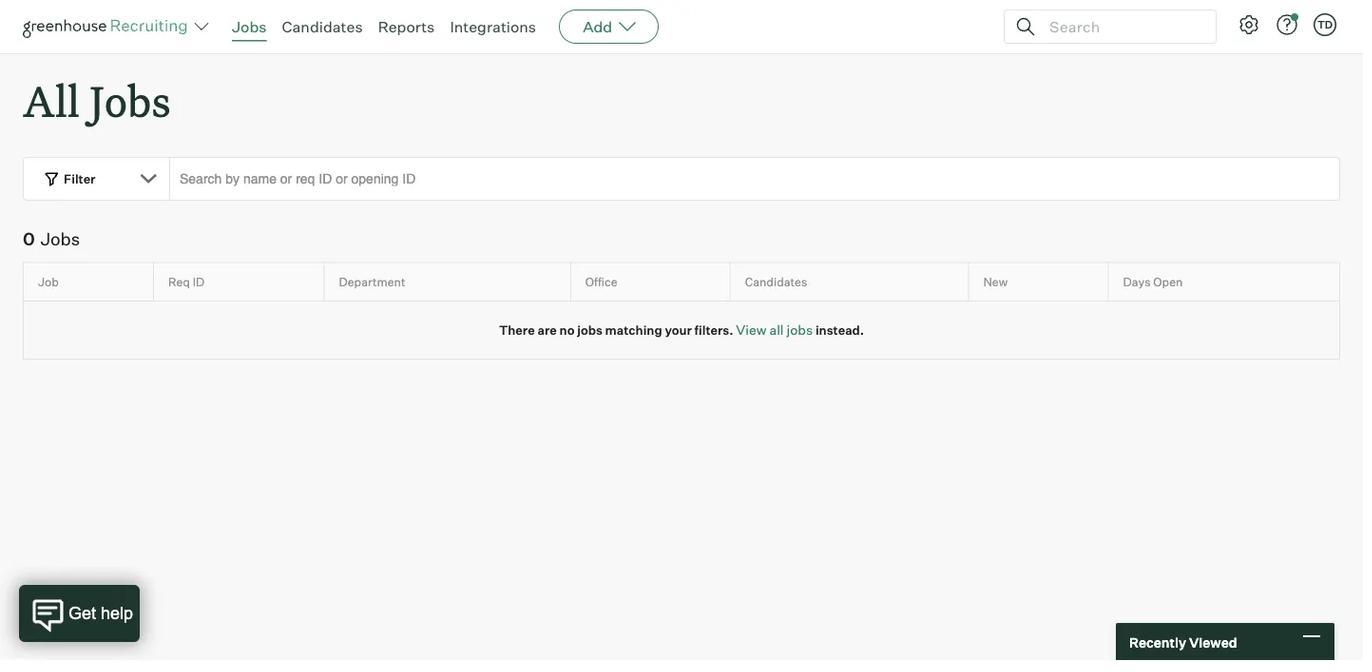 Task type: locate. For each thing, give the bounding box(es) containing it.
new
[[984, 275, 1008, 289]]

1 horizontal spatial candidates
[[745, 275, 808, 289]]

0 horizontal spatial candidates
[[282, 17, 363, 36]]

jobs for 0 jobs
[[41, 228, 80, 249]]

0 horizontal spatial jobs
[[578, 323, 603, 338]]

no
[[560, 323, 575, 338]]

matching
[[606, 323, 663, 338]]

2 vertical spatial jobs
[[41, 228, 80, 249]]

jobs right no
[[578, 323, 603, 338]]

0 horizontal spatial jobs
[[41, 228, 80, 249]]

office
[[586, 275, 618, 289]]

0 vertical spatial jobs
[[232, 17, 267, 36]]

all jobs
[[23, 72, 171, 128]]

candidates right jobs link
[[282, 17, 363, 36]]

integrations
[[450, 17, 537, 36]]

Search text field
[[1045, 13, 1199, 40]]

jobs
[[232, 17, 267, 36], [90, 72, 171, 128], [41, 228, 80, 249]]

1 vertical spatial jobs
[[90, 72, 171, 128]]

job
[[38, 275, 59, 289]]

all
[[770, 322, 784, 338]]

jobs down greenhouse recruiting image
[[90, 72, 171, 128]]

Search by name or req ID or opening ID text field
[[169, 157, 1341, 201]]

req id
[[168, 275, 205, 289]]

jobs right 0
[[41, 228, 80, 249]]

jobs link
[[232, 17, 267, 36]]

instead.
[[816, 323, 865, 338]]

candidates
[[282, 17, 363, 36], [745, 275, 808, 289]]

1 vertical spatial candidates
[[745, 275, 808, 289]]

jobs left candidates link
[[232, 17, 267, 36]]

candidates up the all
[[745, 275, 808, 289]]

jobs right the all
[[787, 322, 813, 338]]

jobs
[[787, 322, 813, 338], [578, 323, 603, 338]]

1 horizontal spatial jobs
[[90, 72, 171, 128]]

0 vertical spatial candidates
[[282, 17, 363, 36]]

greenhouse recruiting image
[[23, 15, 194, 38]]

all
[[23, 72, 80, 128]]

jobs inside there are no jobs matching your filters. view all jobs instead.
[[578, 323, 603, 338]]

td button
[[1314, 13, 1337, 36]]



Task type: describe. For each thing, give the bounding box(es) containing it.
there are no jobs matching your filters. view all jobs instead.
[[499, 322, 865, 338]]

req
[[168, 275, 190, 289]]

1 horizontal spatial jobs
[[787, 322, 813, 338]]

add button
[[559, 10, 659, 44]]

td button
[[1311, 10, 1341, 40]]

department
[[339, 275, 406, 289]]

2 horizontal spatial jobs
[[232, 17, 267, 36]]

your
[[665, 323, 692, 338]]

candidates link
[[282, 17, 363, 36]]

open
[[1154, 275, 1184, 289]]

configure image
[[1238, 13, 1261, 36]]

recently viewed
[[1130, 634, 1238, 650]]

jobs for all jobs
[[90, 72, 171, 128]]

add
[[583, 17, 613, 36]]

there
[[499, 323, 535, 338]]

0
[[23, 228, 35, 249]]

reports
[[378, 17, 435, 36]]

viewed
[[1190, 634, 1238, 650]]

integrations link
[[450, 17, 537, 36]]

filters.
[[695, 323, 734, 338]]

recently
[[1130, 634, 1187, 650]]

reports link
[[378, 17, 435, 36]]

view
[[736, 322, 767, 338]]

filter
[[64, 171, 96, 186]]

0 jobs
[[23, 228, 80, 249]]

td
[[1318, 18, 1334, 31]]

are
[[538, 323, 557, 338]]

days
[[1124, 275, 1151, 289]]

id
[[193, 275, 205, 289]]

days open
[[1124, 275, 1184, 289]]

view all jobs link
[[736, 322, 813, 338]]



Task type: vqa. For each thing, say whether or not it's contained in the screenshot.
the Configure image
yes



